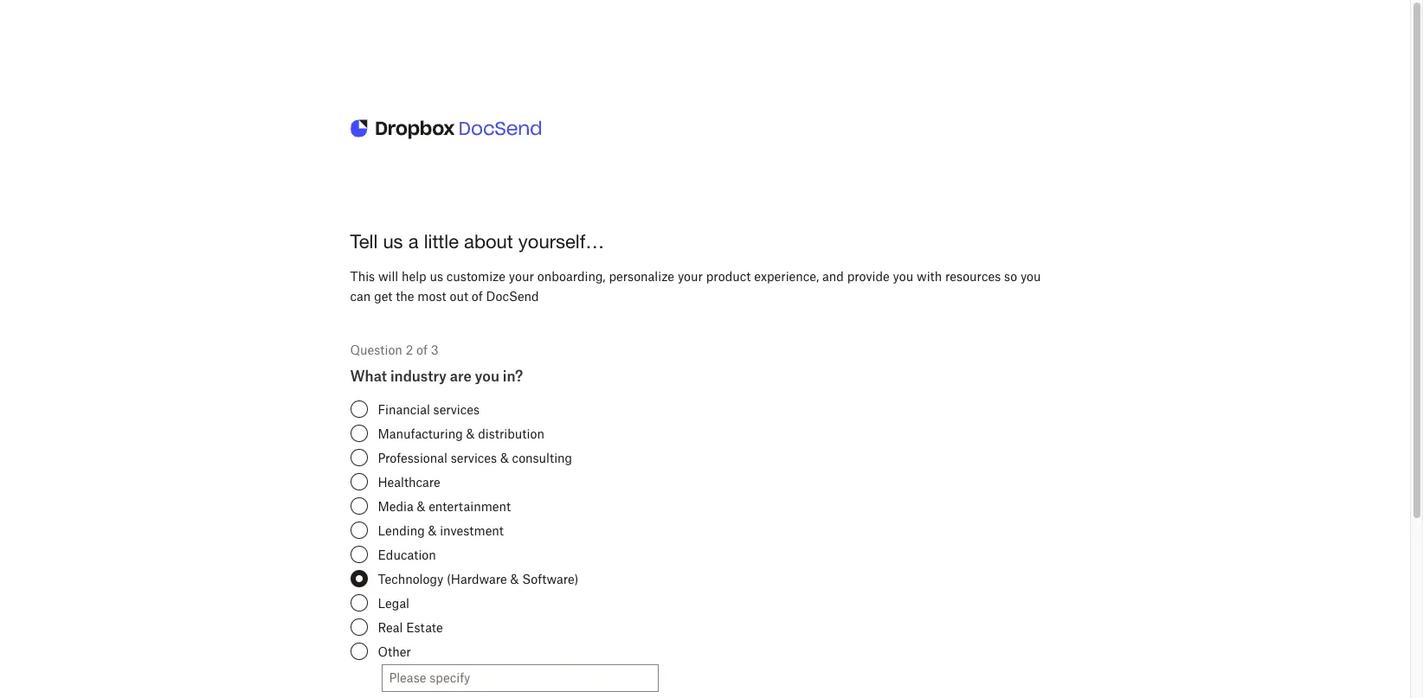 Task type: locate. For each thing, give the bounding box(es) containing it.
services for financial
[[433, 402, 480, 417]]

so
[[1004, 269, 1017, 284]]

consulting
[[512, 451, 572, 466]]

us inside this will help us customize your onboarding, personalize your product experience, and provide you with resources so you can get the most out of docsend
[[430, 269, 443, 284]]

us left a
[[383, 230, 403, 253]]

1 your from the left
[[509, 269, 534, 284]]

you left with
[[893, 269, 913, 284]]

real
[[378, 621, 403, 635]]

can
[[350, 289, 371, 304]]

onboarding,
[[537, 269, 606, 284]]

us up most
[[430, 269, 443, 284]]

your up docsend
[[509, 269, 534, 284]]

& left software)
[[510, 572, 519, 587]]

professional services & consulting
[[378, 451, 572, 466]]

2
[[406, 343, 413, 358]]

& right media
[[417, 499, 425, 514]]

of right 2
[[416, 343, 428, 358]]

in?
[[503, 368, 523, 386]]

out
[[450, 289, 468, 304]]

services up manufacturing & distribution
[[433, 402, 480, 417]]

get
[[374, 289, 393, 304]]

yourself…
[[518, 230, 604, 253]]

us
[[383, 230, 403, 253], [430, 269, 443, 284]]

services down manufacturing & distribution
[[451, 451, 497, 466]]

education
[[378, 548, 436, 563]]

your left the product
[[678, 269, 703, 284]]

investment
[[440, 524, 504, 538]]

legal
[[378, 596, 409, 611]]

& up professional services & consulting
[[466, 427, 475, 441]]

entertainment
[[429, 499, 511, 514]]

media
[[378, 499, 414, 514]]

& down the media & entertainment
[[428, 524, 437, 538]]

software)
[[522, 572, 579, 587]]

what industry are you in?
[[350, 368, 523, 386]]

0 horizontal spatial us
[[383, 230, 403, 253]]

about
[[464, 230, 513, 253]]

& for entertainment
[[417, 499, 425, 514]]

go to docsend homepage image
[[350, 114, 541, 145]]

0 horizontal spatial your
[[509, 269, 534, 284]]

1 horizontal spatial your
[[678, 269, 703, 284]]

0 vertical spatial services
[[433, 402, 480, 417]]

product
[[706, 269, 751, 284]]

of right the out
[[472, 289, 483, 304]]

are
[[450, 368, 472, 386]]

docsend
[[486, 289, 539, 304]]

you
[[893, 269, 913, 284], [1020, 269, 1041, 284], [475, 368, 499, 386]]

1 vertical spatial services
[[451, 451, 497, 466]]

services
[[433, 402, 480, 417], [451, 451, 497, 466]]

what industry are you in? option group
[[350, 368, 1060, 693]]

and
[[822, 269, 844, 284]]

0 horizontal spatial you
[[475, 368, 499, 386]]

1 vertical spatial of
[[416, 343, 428, 358]]

&
[[466, 427, 475, 441], [500, 451, 509, 466], [417, 499, 425, 514], [428, 524, 437, 538], [510, 572, 519, 587]]

your
[[509, 269, 534, 284], [678, 269, 703, 284]]

1 vertical spatial us
[[430, 269, 443, 284]]

3
[[431, 343, 439, 358]]

real estate
[[378, 621, 443, 635]]

help
[[402, 269, 426, 284]]

estate
[[406, 621, 443, 635]]

this will help us customize your onboarding, personalize your product experience, and provide you with resources so you can get the most out of docsend
[[350, 269, 1041, 304]]

1 horizontal spatial us
[[430, 269, 443, 284]]

0 vertical spatial of
[[472, 289, 483, 304]]

customize
[[446, 269, 506, 284]]

1 horizontal spatial of
[[472, 289, 483, 304]]

of
[[472, 289, 483, 304], [416, 343, 428, 358]]

manufacturing & distribution
[[378, 427, 544, 441]]

experience,
[[754, 269, 819, 284]]

a
[[408, 230, 419, 253]]

you left in? on the left of the page
[[475, 368, 499, 386]]

you right so
[[1020, 269, 1041, 284]]



Task type: vqa. For each thing, say whether or not it's contained in the screenshot.
Go to DocSend homepage image
yes



Task type: describe. For each thing, give the bounding box(es) containing it.
industry
[[390, 368, 446, 386]]

will
[[378, 269, 398, 284]]

0 horizontal spatial of
[[416, 343, 428, 358]]

question 2 of 3
[[350, 343, 439, 358]]

tell
[[350, 230, 378, 253]]

lending & investment
[[378, 524, 504, 538]]

what
[[350, 368, 387, 386]]

technology (hardware & software)
[[378, 572, 579, 587]]

services for professional
[[451, 451, 497, 466]]

provide
[[847, 269, 890, 284]]

little
[[424, 230, 459, 253]]

question
[[350, 343, 402, 358]]

manufacturing
[[378, 427, 463, 441]]

& for distribution
[[466, 427, 475, 441]]

lending
[[378, 524, 425, 538]]

personalize
[[609, 269, 674, 284]]

other
[[378, 645, 411, 660]]

media & entertainment
[[378, 499, 511, 514]]

distribution
[[478, 427, 544, 441]]

& for investment
[[428, 524, 437, 538]]

Other text field
[[382, 666, 657, 692]]

2 your from the left
[[678, 269, 703, 284]]

financial services
[[378, 402, 480, 417]]

tell us a little about yourself…
[[350, 230, 604, 253]]

1 horizontal spatial you
[[893, 269, 913, 284]]

of inside this will help us customize your onboarding, personalize your product experience, and provide you with resources so you can get the most out of docsend
[[472, 289, 483, 304]]

with
[[917, 269, 942, 284]]

technology
[[378, 572, 443, 587]]

& down distribution
[[500, 451, 509, 466]]

professional
[[378, 451, 447, 466]]

(hardware
[[447, 572, 507, 587]]

0 vertical spatial us
[[383, 230, 403, 253]]

this
[[350, 269, 375, 284]]

most
[[418, 289, 446, 304]]

healthcare
[[378, 475, 440, 490]]

financial
[[378, 402, 430, 417]]

the
[[396, 289, 414, 304]]

resources
[[945, 269, 1001, 284]]

you inside option group
[[475, 368, 499, 386]]

2 horizontal spatial you
[[1020, 269, 1041, 284]]



